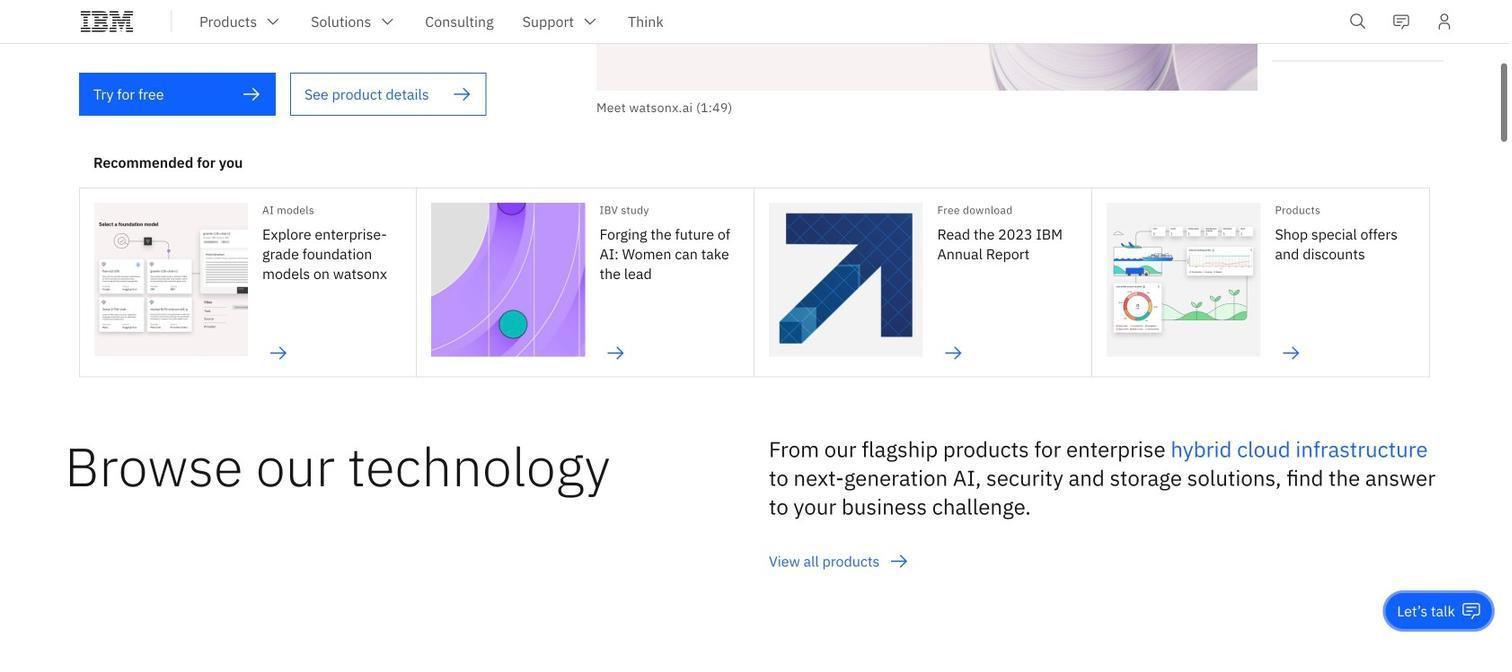 Task type: describe. For each thing, give the bounding box(es) containing it.
let's talk element
[[1397, 602, 1455, 622]]



Task type: vqa. For each thing, say whether or not it's contained in the screenshot.
LET'S TALK ELEMENT
yes



